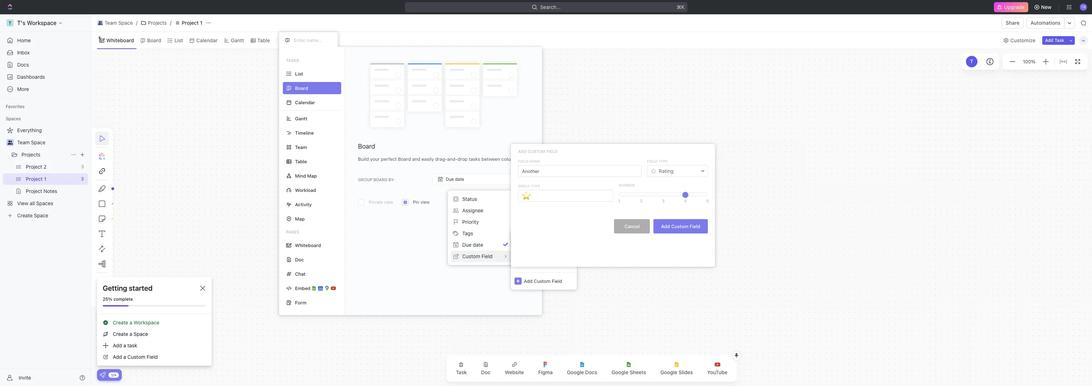 Task type: describe. For each thing, give the bounding box(es) containing it.
5
[[707, 198, 709, 203]]

1 horizontal spatial team space link
[[96, 19, 135, 27]]

add custom field button
[[511, 272, 577, 290]]

type for field type
[[659, 159, 668, 163]]

home
[[17, 37, 31, 43]]

inbox link
[[3, 47, 88, 58]]

status
[[462, 196, 477, 202]]

custom inside button
[[671, 223, 689, 229]]

due for due date dropdown button
[[446, 177, 454, 182]]

a for workspace
[[130, 320, 132, 326]]

date for due date button on the left
[[473, 242, 483, 248]]

new button
[[1031, 1, 1056, 13]]

rating button
[[648, 165, 708, 177]]

0 horizontal spatial gantt
[[231, 37, 244, 43]]

by:
[[389, 177, 395, 182]]

create for create a space
[[113, 331, 128, 337]]

100% button
[[1022, 57, 1037, 66]]

gantt link
[[230, 35, 244, 45]]

0 vertical spatial map
[[307, 173, 317, 179]]

upgrade
[[1005, 4, 1025, 10]]

favorites
[[6, 104, 25, 109]]

1 horizontal spatial calendar
[[295, 99, 315, 105]]

⭐
[[522, 191, 531, 201]]

list link
[[173, 35, 183, 45]]

add custom field button
[[654, 219, 708, 234]]

⭐ button
[[518, 190, 614, 201]]

project
[[182, 20, 199, 26]]

project 1 link
[[173, 19, 204, 27]]

1 horizontal spatial gantt
[[295, 116, 307, 121]]

2 vertical spatial board
[[508, 200, 521, 205]]

dashboards
[[17, 74, 45, 80]]

priority button
[[451, 216, 511, 228]]

group board by:
[[358, 177, 395, 182]]

space inside sidebar navigation
[[31, 139, 45, 145]]

automations button
[[1027, 18, 1065, 28]]

group
[[358, 177, 372, 182]]

create for create a workspace
[[113, 320, 128, 326]]

google docs button
[[561, 357, 603, 380]]

1 horizontal spatial team
[[105, 20, 117, 26]]

tags
[[462, 230, 473, 236]]

dashboards link
[[3, 71, 88, 83]]

docs link
[[3, 59, 88, 71]]

google docs
[[567, 369, 597, 375]]

due date button
[[451, 239, 511, 251]]

custom field
[[462, 253, 493, 259]]

figma button
[[533, 357, 559, 380]]

t
[[971, 58, 974, 64]]

task
[[127, 342, 137, 349]]

emoji type ⭐
[[518, 184, 540, 201]]

board
[[374, 177, 388, 182]]

field name
[[518, 159, 540, 163]]

team space inside tree
[[17, 139, 45, 145]]

assignee
[[462, 207, 483, 213]]

mind map
[[295, 173, 317, 179]]

1 horizontal spatial space
[[118, 20, 133, 26]]

view
[[288, 37, 300, 43]]

view button
[[279, 35, 302, 45]]

chat
[[295, 271, 306, 277]]

a for task
[[123, 342, 126, 349]]

1 horizontal spatial table
[[295, 159, 307, 164]]

add a custom field
[[113, 354, 158, 360]]

google sheets
[[612, 369, 646, 375]]

cancel button
[[614, 219, 650, 234]]

docs inside button
[[585, 369, 597, 375]]

google slides button
[[655, 357, 699, 380]]

team inside tree
[[17, 139, 30, 145]]

number
[[619, 183, 635, 187]]

emoji
[[518, 184, 530, 188]]

inbox
[[17, 49, 30, 56]]

due date button
[[433, 174, 529, 185]]

25% complete
[[103, 297, 133, 302]]

sheets
[[630, 369, 646, 375]]

2 horizontal spatial team
[[295, 144, 307, 150]]

new
[[1041, 4, 1052, 10]]

1 vertical spatial board
[[358, 143, 375, 150]]

embed
[[295, 285, 311, 291]]

create a space
[[113, 331, 148, 337]]

create a workspace
[[113, 320, 159, 326]]

workspace
[[134, 320, 159, 326]]

google for google sheets
[[612, 369, 629, 375]]

getting
[[103, 284, 127, 292]]

customize
[[1011, 37, 1036, 43]]

0 horizontal spatial task
[[456, 369, 467, 375]]

2 horizontal spatial space
[[134, 331, 148, 337]]

Enter name... text field
[[518, 165, 642, 177]]

3
[[662, 198, 665, 203]]

workload
[[295, 187, 316, 193]]

timeline
[[295, 130, 314, 136]]

task button
[[450, 357, 473, 380]]

user group image inside sidebar navigation
[[7, 140, 13, 145]]

view button
[[279, 32, 302, 49]]

google for google docs
[[567, 369, 584, 375]]

priority
[[462, 219, 479, 225]]



Task type: locate. For each thing, give the bounding box(es) containing it.
table inside table link
[[257, 37, 270, 43]]

whiteboard link
[[105, 35, 134, 45]]

0 vertical spatial team space
[[105, 20, 133, 26]]

field type
[[647, 159, 668, 163]]

team
[[105, 20, 117, 26], [17, 139, 30, 145], [295, 144, 307, 150]]

1 vertical spatial calendar
[[295, 99, 315, 105]]

0 horizontal spatial docs
[[17, 62, 29, 68]]

projects link
[[139, 19, 169, 27], [21, 149, 68, 160]]

google sheets button
[[606, 357, 652, 380]]

1 vertical spatial create
[[113, 331, 128, 337]]

due inside dropdown button
[[446, 177, 454, 182]]

share
[[1006, 20, 1020, 26]]

add task
[[1046, 37, 1065, 43]]

table right gantt link
[[257, 37, 270, 43]]

1 vertical spatial list
[[295, 71, 303, 76]]

due date for due date button on the left
[[462, 242, 483, 248]]

0 horizontal spatial whiteboard
[[106, 37, 134, 43]]

upgrade link
[[994, 2, 1029, 12]]

1 vertical spatial task
[[456, 369, 467, 375]]

0 vertical spatial create
[[113, 320, 128, 326]]

doc
[[295, 257, 304, 262], [481, 369, 491, 375]]

add
[[1046, 37, 1054, 43], [518, 149, 527, 154], [498, 200, 506, 205], [661, 223, 670, 229], [524, 278, 533, 284], [113, 342, 122, 349], [113, 354, 122, 360]]

table link
[[256, 35, 270, 45]]

website button
[[499, 357, 530, 380]]

0 horizontal spatial team
[[17, 139, 30, 145]]

a left task
[[123, 342, 126, 349]]

1 horizontal spatial due
[[462, 242, 472, 248]]

field inside button
[[690, 223, 701, 229]]

1 vertical spatial 1
[[618, 198, 620, 203]]

1 vertical spatial type
[[531, 184, 540, 188]]

2
[[640, 198, 643, 203]]

2 vertical spatial add custom field
[[524, 278, 562, 284]]

whiteboard
[[106, 37, 134, 43], [295, 242, 321, 248]]

a for space
[[130, 331, 132, 337]]

table up mind
[[295, 159, 307, 164]]

1 vertical spatial map
[[295, 216, 305, 222]]

whiteboard inside whiteboard "link"
[[106, 37, 134, 43]]

a up create a space
[[130, 320, 132, 326]]

date inside button
[[473, 242, 483, 248]]

1 vertical spatial docs
[[585, 369, 597, 375]]

add custom field inside add custom field dropdown button
[[524, 278, 562, 284]]

0 vertical spatial list
[[175, 37, 183, 43]]

1 vertical spatial team space
[[17, 139, 45, 145]]

task left doc button
[[456, 369, 467, 375]]

0 horizontal spatial projects
[[21, 152, 40, 158]]

favorites button
[[3, 102, 27, 111]]

1 vertical spatial team space link
[[17, 137, 87, 148]]

1 create from the top
[[113, 320, 128, 326]]

rating
[[659, 168, 674, 174]]

0 vertical spatial add custom field
[[518, 149, 558, 154]]

tree inside sidebar navigation
[[3, 125, 88, 221]]

date inside dropdown button
[[455, 177, 464, 182]]

1 horizontal spatial whiteboard
[[295, 242, 321, 248]]

0 vertical spatial doc
[[295, 257, 304, 262]]

google inside button
[[612, 369, 629, 375]]

type for emoji type ⭐
[[531, 184, 540, 188]]

cancel
[[625, 223, 640, 229]]

board left list link
[[147, 37, 161, 43]]

close image
[[200, 286, 205, 291]]

0 vertical spatial due
[[446, 177, 454, 182]]

1 google from the left
[[567, 369, 584, 375]]

/
[[136, 20, 138, 26], [170, 20, 171, 26]]

doc button
[[476, 357, 496, 380]]

tree
[[3, 125, 88, 221]]

due date inside button
[[462, 242, 483, 248]]

0 horizontal spatial list
[[175, 37, 183, 43]]

1 horizontal spatial user group image
[[98, 21, 103, 25]]

1 vertical spatial whiteboard
[[295, 242, 321, 248]]

type right emoji
[[531, 184, 540, 188]]

website
[[505, 369, 524, 375]]

1 horizontal spatial google
[[612, 369, 629, 375]]

projects link inside tree
[[21, 149, 68, 160]]

0 horizontal spatial 1
[[200, 20, 202, 26]]

automations
[[1031, 20, 1061, 26]]

table
[[257, 37, 270, 43], [295, 159, 307, 164]]

date for due date dropdown button
[[455, 177, 464, 182]]

2 / from the left
[[170, 20, 171, 26]]

0 horizontal spatial user group image
[[7, 140, 13, 145]]

0 vertical spatial date
[[455, 177, 464, 182]]

customize button
[[1001, 35, 1038, 45]]

search...
[[540, 4, 561, 10]]

doc inside button
[[481, 369, 491, 375]]

1 horizontal spatial doc
[[481, 369, 491, 375]]

whiteboard left "board" "link" at the left top of page
[[106, 37, 134, 43]]

gantt left table link
[[231, 37, 244, 43]]

docs inside sidebar navigation
[[17, 62, 29, 68]]

started
[[129, 284, 153, 292]]

due date up status
[[446, 177, 464, 182]]

team up whiteboard "link"
[[105, 20, 117, 26]]

2 horizontal spatial google
[[661, 369, 678, 375]]

1/4
[[111, 373, 116, 377]]

1 vertical spatial projects
[[21, 152, 40, 158]]

0 vertical spatial projects link
[[139, 19, 169, 27]]

map right mind
[[307, 173, 317, 179]]

0 horizontal spatial map
[[295, 216, 305, 222]]

0 horizontal spatial space
[[31, 139, 45, 145]]

gantt up timeline
[[295, 116, 307, 121]]

projects inside tree
[[21, 152, 40, 158]]

0 vertical spatial board
[[147, 37, 161, 43]]

0 vertical spatial space
[[118, 20, 133, 26]]

list down project 1 link on the left top of the page
[[175, 37, 183, 43]]

type inside emoji type ⭐
[[531, 184, 540, 188]]

Enter name... field
[[293, 37, 332, 43]]

0 vertical spatial whiteboard
[[106, 37, 134, 43]]

1 horizontal spatial task
[[1055, 37, 1065, 43]]

google left slides
[[661, 369, 678, 375]]

0 horizontal spatial team space
[[17, 139, 45, 145]]

youtube
[[708, 369, 728, 375]]

0 horizontal spatial due
[[446, 177, 454, 182]]

0 horizontal spatial team space link
[[17, 137, 87, 148]]

status button
[[451, 193, 511, 205]]

add custom field
[[518, 149, 558, 154], [661, 223, 701, 229], [524, 278, 562, 284]]

calendar
[[196, 37, 218, 43], [295, 99, 315, 105]]

0 vertical spatial team space link
[[96, 19, 135, 27]]

0 horizontal spatial table
[[257, 37, 270, 43]]

list inside list link
[[175, 37, 183, 43]]

2 create from the top
[[113, 331, 128, 337]]

create up 'add a task'
[[113, 331, 128, 337]]

a
[[130, 320, 132, 326], [130, 331, 132, 337], [123, 342, 126, 349], [123, 354, 126, 360]]

a for custom
[[123, 354, 126, 360]]

1 horizontal spatial projects link
[[139, 19, 169, 27]]

due for due date button on the left
[[462, 242, 472, 248]]

1 vertical spatial table
[[295, 159, 307, 164]]

complete
[[114, 297, 133, 302]]

google
[[567, 369, 584, 375], [612, 369, 629, 375], [661, 369, 678, 375]]

1 right the 'project'
[[200, 20, 202, 26]]

a down 'add a task'
[[123, 354, 126, 360]]

0 horizontal spatial type
[[531, 184, 540, 188]]

0 vertical spatial table
[[257, 37, 270, 43]]

team down timeline
[[295, 144, 307, 150]]

board left ⭐ at the left of the page
[[508, 200, 521, 205]]

team down spaces
[[17, 139, 30, 145]]

doc right task button
[[481, 369, 491, 375]]

0 vertical spatial due date
[[446, 177, 464, 182]]

3 google from the left
[[661, 369, 678, 375]]

invite
[[19, 374, 31, 381]]

1 vertical spatial projects link
[[21, 149, 68, 160]]

tags button
[[451, 228, 511, 239]]

1 horizontal spatial team space
[[105, 20, 133, 26]]

0 horizontal spatial calendar
[[196, 37, 218, 43]]

home link
[[3, 35, 88, 46]]

0 vertical spatial user group image
[[98, 21, 103, 25]]

create
[[113, 320, 128, 326], [113, 331, 128, 337]]

1 horizontal spatial date
[[473, 242, 483, 248]]

board up group
[[358, 143, 375, 150]]

0 vertical spatial task
[[1055, 37, 1065, 43]]

spaces
[[6, 116, 21, 121]]

google right figma
[[567, 369, 584, 375]]

1
[[200, 20, 202, 26], [618, 198, 620, 203]]

date up status
[[455, 177, 464, 182]]

2 google from the left
[[612, 369, 629, 375]]

user group image
[[98, 21, 103, 25], [7, 140, 13, 145]]

activity
[[295, 201, 312, 207]]

google for google slides
[[661, 369, 678, 375]]

add board
[[498, 200, 521, 205]]

0 vertical spatial gantt
[[231, 37, 244, 43]]

project 1
[[182, 20, 202, 26]]

team space up whiteboard "link"
[[105, 20, 133, 26]]

0 vertical spatial projects
[[148, 20, 167, 26]]

board inside "link"
[[147, 37, 161, 43]]

mind
[[295, 173, 306, 179]]

0 vertical spatial 1
[[200, 20, 202, 26]]

⌘k
[[677, 4, 685, 10]]

1 vertical spatial date
[[473, 242, 483, 248]]

0 horizontal spatial doc
[[295, 257, 304, 262]]

sidebar navigation
[[0, 14, 91, 386]]

type up rating
[[659, 159, 668, 163]]

youtube button
[[702, 357, 734, 380]]

onboarding checklist button element
[[100, 372, 106, 378]]

1 vertical spatial due date
[[462, 242, 483, 248]]

4
[[684, 198, 687, 203]]

create up create a space
[[113, 320, 128, 326]]

1 vertical spatial due
[[462, 242, 472, 248]]

due date for due date dropdown button
[[446, 177, 464, 182]]

map down activity
[[295, 216, 305, 222]]

due inside button
[[462, 242, 472, 248]]

share button
[[1002, 17, 1024, 29]]

custom
[[528, 149, 545, 154], [671, 223, 689, 229], [462, 253, 480, 259], [534, 278, 551, 284], [127, 354, 145, 360]]

1 down 'number'
[[618, 198, 620, 203]]

2 vertical spatial space
[[134, 331, 148, 337]]

0 horizontal spatial board
[[147, 37, 161, 43]]

team space link inside tree
[[17, 137, 87, 148]]

1 horizontal spatial docs
[[585, 369, 597, 375]]

due date inside dropdown button
[[446, 177, 464, 182]]

1 horizontal spatial type
[[659, 159, 668, 163]]

custom field button
[[451, 251, 511, 262]]

1 horizontal spatial /
[[170, 20, 171, 26]]

add inside dropdown button
[[524, 278, 533, 284]]

1 vertical spatial gantt
[[295, 116, 307, 121]]

date up custom field
[[473, 242, 483, 248]]

0 horizontal spatial google
[[567, 369, 584, 375]]

name
[[530, 159, 540, 163]]

0 horizontal spatial projects link
[[21, 149, 68, 160]]

0 horizontal spatial /
[[136, 20, 138, 26]]

whiteboard up chat
[[295, 242, 321, 248]]

doc up chat
[[295, 257, 304, 262]]

0 vertical spatial calendar
[[196, 37, 218, 43]]

google left sheets
[[612, 369, 629, 375]]

add a task
[[113, 342, 137, 349]]

1 horizontal spatial projects
[[148, 20, 167, 26]]

1 horizontal spatial list
[[295, 71, 303, 76]]

1 horizontal spatial map
[[307, 173, 317, 179]]

0 horizontal spatial date
[[455, 177, 464, 182]]

projects
[[148, 20, 167, 26], [21, 152, 40, 158]]

0 vertical spatial type
[[659, 159, 668, 163]]

board link
[[146, 35, 161, 45]]

slides
[[679, 369, 693, 375]]

map
[[307, 173, 317, 179], [295, 216, 305, 222]]

25%
[[103, 297, 112, 302]]

2 horizontal spatial board
[[508, 200, 521, 205]]

assignee button
[[451, 205, 511, 216]]

list down view
[[295, 71, 303, 76]]

calendar up timeline
[[295, 99, 315, 105]]

due date up custom field
[[462, 242, 483, 248]]

0 vertical spatial docs
[[17, 62, 29, 68]]

team space down spaces
[[17, 139, 45, 145]]

add custom field inside add custom field button
[[661, 223, 701, 229]]

1 vertical spatial add custom field
[[661, 223, 701, 229]]

1 / from the left
[[136, 20, 138, 26]]

1 vertical spatial doc
[[481, 369, 491, 375]]

onboarding checklist button image
[[100, 372, 106, 378]]

1 horizontal spatial 1
[[618, 198, 620, 203]]

task down automations button
[[1055, 37, 1065, 43]]

1 vertical spatial user group image
[[7, 140, 13, 145]]

1 vertical spatial space
[[31, 139, 45, 145]]

figma
[[538, 369, 553, 375]]

tree containing team space
[[3, 125, 88, 221]]

calendar down project 1
[[196, 37, 218, 43]]

form
[[295, 300, 307, 305]]

1 horizontal spatial board
[[358, 143, 375, 150]]

a up task
[[130, 331, 132, 337]]

add task button
[[1043, 36, 1067, 45]]



Task type: vqa. For each thing, say whether or not it's contained in the screenshot.
Google corresponding to Google Docs
yes



